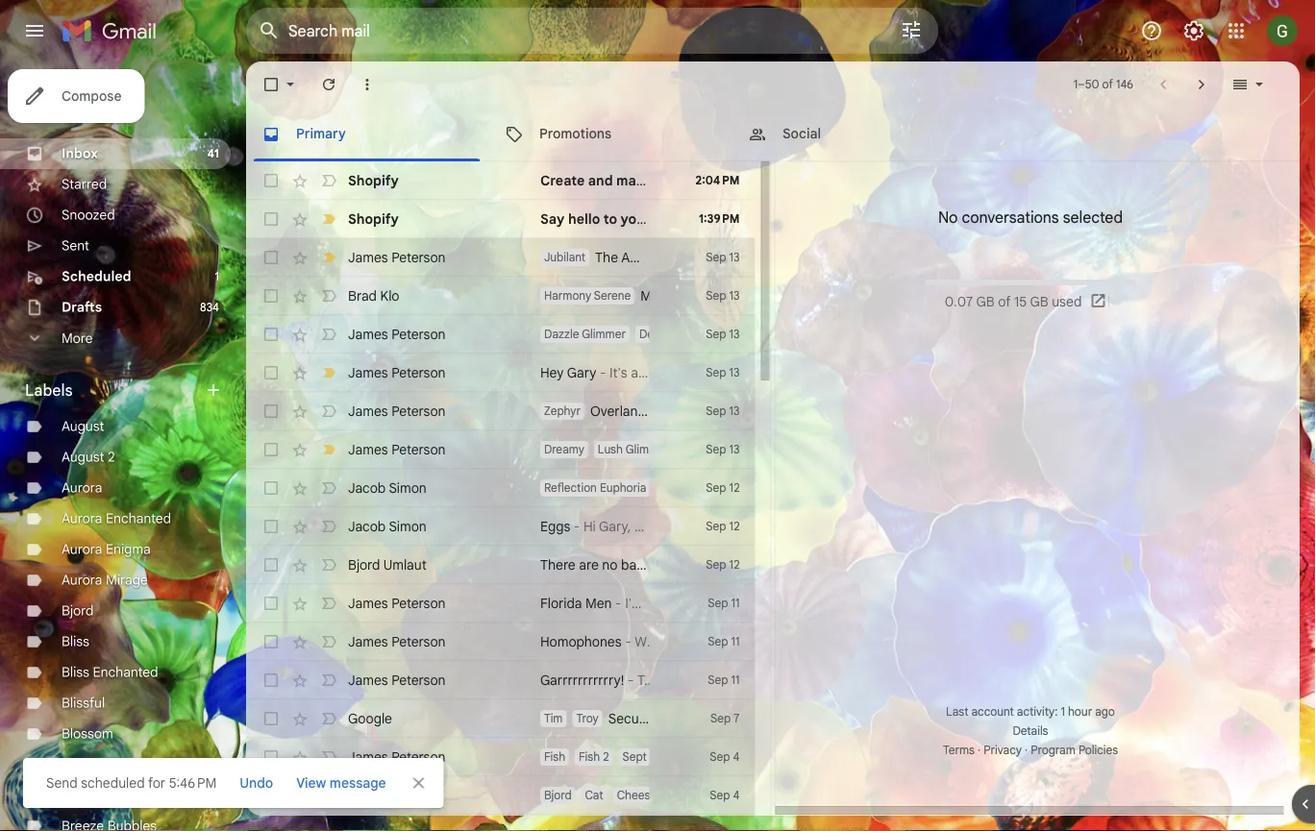 Task type: describe. For each thing, give the bounding box(es) containing it.
aurora mirage
[[62, 572, 148, 589]]

klo
[[380, 288, 400, 304]]

2 for fish 2
[[603, 751, 609, 765]]

11 for florida men -
[[731, 597, 740, 611]]

ago
[[1095, 705, 1115, 720]]

11 row from the top
[[246, 662, 755, 700]]

jacob simon for reflection euphoria
[[348, 480, 427, 497]]

simon for eggs
[[389, 518, 427, 535]]

fish 2
[[579, 751, 609, 765]]

sep 11 for homophones -
[[708, 635, 740, 650]]

fish for fish 2
[[579, 751, 600, 765]]

bjord inside labels "navigation"
[[62, 603, 94, 620]]

blossom bliss
[[62, 757, 145, 774]]

enchanted for aurora enchanted
[[106, 511, 171, 527]]

glimmer for lush glimmer
[[626, 443, 670, 457]]

aurora link
[[62, 480, 102, 497]]

older image
[[1192, 75, 1212, 94]]

9 james from the top
[[348, 749, 388, 766]]

sep 12 for eggs
[[706, 520, 740, 534]]

james for garrrrrrrrrrry! -
[[348, 672, 388, 689]]

row containing jacob simon
[[246, 508, 755, 546]]

peterson for garrrrrrrrrrry! -
[[392, 672, 446, 689]]

Search mail text field
[[288, 21, 846, 40]]

4 for bjord umlaut
[[733, 789, 740, 803]]

there are no bad suggestions...
[[540, 557, 733, 574]]

hello
[[568, 211, 600, 227]]

12 for reflection euphoria
[[729, 481, 740, 496]]

cheese
[[617, 789, 657, 803]]

5 peterson from the top
[[392, 441, 446, 458]]

tim
[[544, 712, 563, 727]]

row containing google
[[246, 700, 755, 739]]

euphoria
[[600, 481, 647, 496]]

fish for fish
[[544, 751, 565, 765]]

policies
[[1078, 744, 1118, 758]]

9 james peterson from the top
[[348, 749, 446, 766]]

reflection
[[544, 481, 597, 496]]

details link
[[1013, 725, 1048, 739]]

jacob simon for eggs
[[348, 518, 427, 535]]

conversations
[[962, 208, 1059, 227]]

more image
[[358, 75, 377, 94]]

9 row from the top
[[246, 585, 755, 623]]

james peterson for hey gary -
[[348, 364, 446, 381]]

james peterson for garrrrrrrrrrry! -
[[348, 672, 446, 689]]

jubilant
[[544, 251, 586, 265]]

scheduled
[[62, 268, 131, 285]]

brave link
[[62, 788, 96, 804]]

dazzle glimmer
[[544, 327, 626, 342]]

brad klo
[[348, 288, 400, 304]]

5 row from the top
[[246, 354, 755, 392]]

james peterson for jubilant the amazing jim-petey: escape extraordanaire
[[348, 249, 446, 266]]

alert containing send scheduled for 5:46 pm
[[23, 44, 1285, 809]]

view message link
[[289, 766, 394, 801]]

sep inside jacob simon row
[[706, 481, 727, 496]]

say
[[540, 211, 565, 227]]

9 peterson from the top
[[392, 749, 446, 766]]

1 · from the left
[[978, 744, 980, 758]]

used
[[1052, 294, 1082, 310]]

eggs -
[[540, 518, 584, 535]]

shopify for create and manage your online business with the shopify app
[[348, 172, 399, 189]]

james for jubilant the amazing jim-petey: escape extraordanaire
[[348, 249, 388, 266]]

aurora enchanted link
[[62, 511, 171, 527]]

41
[[207, 147, 219, 161]]

app
[[922, 172, 947, 189]]

james for florida men -
[[348, 595, 388, 612]]

gmail image
[[62, 12, 166, 50]]

90%
[[724, 288, 752, 304]]

sep 4 for umlaut
[[710, 789, 740, 803]]

florida
[[540, 595, 582, 612]]

zephyr overlando
[[544, 403, 654, 420]]

6 row from the top
[[246, 392, 755, 431]]

shopify for say hello to your store
[[348, 211, 399, 227]]

zephyr
[[544, 404, 581, 419]]

troy
[[576, 712, 599, 727]]

2 peterson from the top
[[392, 326, 446, 343]]

james peterson for florida men -
[[348, 595, 446, 612]]

sep 13 for the amazing jim-petey: escape extraordanaire
[[706, 251, 740, 265]]

garrrrrrrrrrry! -
[[540, 672, 638, 689]]

more button
[[0, 323, 231, 354]]

sep 11 for florida men -
[[708, 597, 740, 611]]

james for hey gary -
[[348, 364, 388, 381]]

row containing bjord umlaut
[[246, 546, 755, 585]]

dreamy
[[544, 443, 585, 457]]

promotions
[[539, 125, 612, 142]]

say hello to your store
[[540, 211, 688, 227]]

jacob for eggs
[[348, 518, 386, 535]]

row containing brad klo
[[246, 277, 772, 315]]

aurora mirage link
[[62, 572, 148, 589]]

promotions tab
[[489, 108, 732, 162]]

jubilant the amazing jim-petey: escape extraordanaire
[[544, 249, 884, 266]]

security
[[608, 711, 659, 727]]

6 sep 13 from the top
[[706, 443, 740, 457]]

homophones
[[540, 634, 622, 651]]

selected
[[1063, 208, 1123, 227]]

no conversations selected
[[938, 208, 1123, 227]]

petey:
[[705, 249, 742, 266]]

10 row from the top
[[246, 623, 755, 662]]

834
[[200, 301, 219, 315]]

3 12 from the top
[[729, 558, 740, 573]]

peterson for zephyr overlando
[[392, 403, 446, 420]]

harmony
[[544, 289, 592, 303]]

suggestions...
[[648, 557, 733, 574]]

sep 7
[[711, 712, 740, 727]]

2 james peterson from the top
[[348, 326, 446, 343]]

1 inside last account activity: 1 hour ago details terms · privacy · program policies
[[1061, 705, 1065, 720]]

august link
[[62, 418, 104, 435]]

online
[[705, 172, 746, 189]]

harmony serene miami resort 90% off
[[544, 288, 772, 304]]

manage
[[617, 172, 669, 189]]

simon for reflection euphoria
[[389, 480, 427, 497]]

social
[[783, 125, 821, 142]]

sep 11 for garrrrrrrrrrry! -
[[708, 674, 740, 688]]

hey gary -
[[540, 364, 610, 381]]

3 sep 12 from the top
[[706, 558, 740, 573]]

there
[[540, 557, 576, 574]]

aurora enigma link
[[62, 541, 151, 558]]

3 13 from the top
[[729, 327, 740, 342]]

snoozed link
[[62, 207, 115, 224]]

sep 13 for miami resort 90% off
[[706, 289, 740, 303]]

2 gb from the left
[[1030, 294, 1048, 310]]

not important switch
[[319, 787, 338, 806]]

your for online
[[672, 172, 702, 189]]

3 row from the top
[[246, 238, 884, 277]]

2 for august 2
[[108, 449, 115, 466]]

lush
[[598, 443, 623, 457]]

account
[[971, 705, 1014, 720]]

scheduled
[[81, 775, 145, 792]]

toggle split pane mode image
[[1231, 75, 1250, 94]]

- right gary
[[600, 364, 606, 381]]

with
[[810, 172, 839, 189]]

last
[[946, 705, 968, 720]]

- for garrrrrrrrrrry! -
[[628, 672, 634, 689]]

no conversations selected main content
[[246, 62, 1300, 832]]

2:04 pm
[[696, 174, 740, 188]]

blossom bliss link
[[62, 757, 145, 774]]

main menu image
[[23, 19, 46, 42]]

2 vertical spatial bliss
[[117, 757, 145, 774]]

blossom link
[[62, 726, 113, 743]]

aurora enchanted
[[62, 511, 171, 527]]

of
[[998, 294, 1011, 310]]

no
[[938, 208, 958, 227]]

sept
[[623, 751, 647, 765]]

serene
[[594, 289, 631, 303]]

13 for the amazing jim-petey: escape extraordanaire
[[729, 251, 740, 265]]

cat
[[585, 789, 604, 803]]

james peterson for zephyr overlando
[[348, 403, 446, 420]]

15
[[1014, 294, 1027, 310]]

13 for overlando
[[729, 404, 740, 419]]

5 james from the top
[[348, 441, 388, 458]]

bliss enchanted link
[[62, 664, 158, 681]]

send scheduled for 5:46 pm
[[46, 775, 217, 792]]

dazzle glimmer link
[[540, 325, 1098, 344]]

bliss for bliss link
[[62, 634, 89, 651]]

details
[[1013, 725, 1048, 739]]

3 james peterson row from the top
[[246, 739, 755, 777]]

tab list containing primary
[[246, 108, 1300, 162]]

activity:
[[1017, 705, 1058, 720]]



Task type: vqa. For each thing, say whether or not it's contained in the screenshot.


Task type: locate. For each thing, give the bounding box(es) containing it.
for
[[148, 775, 165, 792]]

enchanted up enigma
[[106, 511, 171, 527]]

create
[[540, 172, 585, 189]]

1 4 from the top
[[733, 751, 740, 765]]

2 sep 12 from the top
[[706, 520, 740, 534]]

garrrrrrrrrrry!
[[540, 672, 624, 689]]

tab list
[[246, 108, 1300, 162]]

social tab
[[733, 108, 975, 162]]

2 inside no conversations selected main content
[[603, 751, 609, 765]]

0 vertical spatial jacob simon
[[348, 480, 427, 497]]

there are no bad suggestions... link
[[540, 556, 733, 575]]

7 peterson from the top
[[392, 634, 446, 651]]

7 james peterson from the top
[[348, 634, 446, 651]]

blossom for blossom bliss
[[62, 757, 113, 774]]

aurora down august 2 link
[[62, 480, 102, 497]]

4 james from the top
[[348, 403, 388, 420]]

bjord umlaut for sep 4
[[348, 788, 427, 804]]

8 row from the top
[[246, 546, 755, 585]]

august 2
[[62, 449, 115, 466]]

8 peterson from the top
[[392, 672, 446, 689]]

create and manage your online business with the shopify app link
[[540, 171, 947, 190]]

1 vertical spatial 4
[[733, 789, 740, 803]]

scheduled link
[[62, 268, 131, 285]]

2 jacob simon from the top
[[348, 518, 427, 535]]

aurora enigma
[[62, 541, 151, 558]]

james peterson row
[[246, 315, 1098, 354], [246, 431, 894, 469], [246, 739, 755, 777]]

2 · from the left
[[1025, 744, 1028, 758]]

bjord umlaut inside row
[[348, 788, 427, 804]]

1 horizontal spatial gb
[[1030, 294, 1048, 310]]

1 gb from the left
[[976, 294, 994, 310]]

peterson for jubilant the amazing jim-petey: escape extraordanaire
[[392, 249, 446, 266]]

starred
[[62, 176, 107, 193]]

off
[[755, 288, 772, 304]]

0 horizontal spatial 1
[[215, 270, 219, 284]]

bliss
[[62, 634, 89, 651], [62, 664, 89, 681], [117, 757, 145, 774]]

None checkbox
[[262, 75, 281, 94], [262, 248, 281, 267], [262, 287, 281, 306], [262, 363, 281, 383], [262, 402, 281, 421], [262, 517, 281, 537], [262, 556, 281, 575], [262, 594, 281, 614], [262, 633, 281, 652], [262, 748, 281, 767], [262, 75, 281, 94], [262, 248, 281, 267], [262, 287, 281, 306], [262, 363, 281, 383], [262, 402, 281, 421], [262, 517, 281, 537], [262, 556, 281, 575], [262, 594, 281, 614], [262, 633, 281, 652], [262, 748, 281, 767]]

primary
[[296, 125, 346, 142]]

2 fish from the left
[[579, 751, 600, 765]]

0 vertical spatial glimmer
[[582, 327, 626, 342]]

- right men
[[616, 595, 622, 612]]

bliss down bjord link
[[62, 634, 89, 651]]

simon
[[389, 480, 427, 497], [389, 518, 427, 535]]

aurora up aurora mirage
[[62, 541, 102, 558]]

None checkbox
[[262, 171, 281, 190], [262, 210, 281, 229], [262, 325, 281, 344], [262, 440, 281, 460], [262, 479, 281, 498], [262, 671, 281, 690], [262, 710, 281, 729], [262, 171, 281, 190], [262, 210, 281, 229], [262, 325, 281, 344], [262, 440, 281, 460], [262, 479, 281, 498], [262, 671, 281, 690], [262, 710, 281, 729]]

support image
[[1140, 19, 1164, 42]]

5 james peterson from the top
[[348, 441, 446, 458]]

11 for garrrrrrrrrrry! -
[[731, 674, 740, 688]]

eggs
[[540, 518, 571, 535]]

1 vertical spatial jacob simon
[[348, 518, 427, 535]]

blossom
[[62, 726, 113, 743], [62, 757, 113, 774]]

4 row from the top
[[246, 277, 772, 315]]

1 jacob simon from the top
[[348, 480, 427, 497]]

3 sep 13 from the top
[[706, 327, 740, 342]]

6 james peterson from the top
[[348, 595, 446, 612]]

gb
[[976, 294, 994, 310], [1030, 294, 1048, 310]]

4 13 from the top
[[729, 366, 740, 380]]

7 james from the top
[[348, 634, 388, 651]]

1 vertical spatial umlaut
[[383, 788, 427, 804]]

1 aurora from the top
[[62, 480, 102, 497]]

1 sep 4 from the top
[[710, 751, 740, 765]]

1 james peterson row from the top
[[246, 315, 1098, 354]]

row
[[246, 162, 947, 200], [246, 200, 755, 238], [246, 238, 884, 277], [246, 277, 772, 315], [246, 354, 755, 392], [246, 392, 755, 431], [246, 508, 755, 546], [246, 546, 755, 585], [246, 585, 755, 623], [246, 623, 755, 662], [246, 662, 755, 700], [246, 700, 755, 739], [246, 815, 755, 832]]

2 james peterson row from the top
[[246, 431, 894, 469]]

fish down tim
[[544, 751, 565, 765]]

13 for -
[[729, 366, 740, 380]]

0 vertical spatial enchanted
[[106, 511, 171, 527]]

aurora for aurora enchanted
[[62, 511, 102, 527]]

1 12 from the top
[[729, 481, 740, 496]]

program
[[1031, 744, 1075, 758]]

enchanted up blissful
[[93, 664, 158, 681]]

sent link
[[62, 238, 89, 254]]

brave
[[62, 788, 96, 804]]

0.07
[[944, 294, 973, 310]]

extraordanaire
[[794, 249, 884, 266]]

2 sep 11 from the top
[[708, 635, 740, 650]]

1 vertical spatial simon
[[389, 518, 427, 535]]

privacy
[[983, 744, 1022, 758]]

0 vertical spatial 1
[[215, 270, 219, 284]]

men
[[586, 595, 612, 612]]

your right the to
[[621, 211, 651, 227]]

12 for eggs
[[729, 520, 740, 534]]

enigma
[[106, 541, 151, 558]]

1 james peterson from the top
[[348, 249, 446, 266]]

peterson for hey gary -
[[392, 364, 446, 381]]

2 jacob from the top
[[348, 518, 386, 535]]

follow link to manage storage image
[[1089, 292, 1109, 312]]

umlaut for sep 4
[[383, 788, 427, 804]]

2 vertical spatial sep 11
[[708, 674, 740, 688]]

0 vertical spatial simon
[[389, 480, 427, 497]]

your for store
[[621, 211, 651, 227]]

2 bjord umlaut from the top
[[348, 788, 427, 804]]

0 vertical spatial jacob
[[348, 480, 386, 497]]

1 horizontal spatial your
[[672, 172, 702, 189]]

last account activity: 1 hour ago details terms · privacy · program policies
[[943, 705, 1118, 758]]

0 vertical spatial bjord umlaut
[[348, 557, 427, 574]]

0 vertical spatial sep 12
[[706, 481, 740, 496]]

shopify
[[348, 172, 399, 189], [867, 172, 918, 189], [348, 211, 399, 227]]

refresh image
[[319, 75, 338, 94]]

1 vertical spatial 1
[[1061, 705, 1065, 720]]

your left online
[[672, 172, 702, 189]]

- for homophones -
[[625, 634, 631, 651]]

blossom down blossom link
[[62, 757, 113, 774]]

- right eggs
[[574, 518, 580, 535]]

1 james from the top
[[348, 249, 388, 266]]

sep inside bjord umlaut row
[[710, 789, 730, 803]]

- up security
[[628, 672, 634, 689]]

glimmer inside dazzle glimmer 'link'
[[582, 327, 626, 342]]

2 vertical spatial sep 12
[[706, 558, 740, 573]]

2 13 from the top
[[729, 289, 740, 303]]

13 row from the top
[[246, 815, 755, 832]]

0 vertical spatial 2
[[108, 449, 115, 466]]

peterson for homophones -
[[392, 634, 446, 651]]

august for august 2
[[62, 449, 104, 466]]

aurora for aurora mirage
[[62, 572, 102, 589]]

2 sep 4 from the top
[[710, 789, 740, 803]]

simon inside row
[[389, 480, 427, 497]]

james peterson for homophones -
[[348, 634, 446, 651]]

1 horizontal spatial 1
[[1061, 705, 1065, 720]]

1 vertical spatial sep 11
[[708, 635, 740, 650]]

mirage
[[106, 572, 148, 589]]

labels navigation
[[0, 62, 246, 832]]

11 for homophones -
[[731, 635, 740, 650]]

security alert
[[608, 711, 691, 727]]

1 vertical spatial august
[[62, 449, 104, 466]]

4 aurora from the top
[[62, 572, 102, 589]]

12 inside jacob simon row
[[729, 481, 740, 496]]

0 vertical spatial bliss
[[62, 634, 89, 651]]

4 peterson from the top
[[392, 403, 446, 420]]

0 vertical spatial 4
[[733, 751, 740, 765]]

1 august from the top
[[62, 418, 104, 435]]

advanced search options image
[[892, 11, 931, 49]]

0 vertical spatial sep 11
[[708, 597, 740, 611]]

1 vertical spatial jacob
[[348, 518, 386, 535]]

jacob simon inside jacob simon row
[[348, 480, 427, 497]]

6 peterson from the top
[[392, 595, 446, 612]]

1 vertical spatial bliss
[[62, 664, 89, 681]]

james peterson row down miami at the top of page
[[246, 315, 1098, 354]]

4 for james peterson
[[733, 751, 740, 765]]

aurora down aurora link at the left bottom of the page
[[62, 511, 102, 527]]

2 vertical spatial james peterson row
[[246, 739, 755, 777]]

13 for miami resort 90% off
[[729, 289, 740, 303]]

1 blossom from the top
[[62, 726, 113, 743]]

blossom for blossom link
[[62, 726, 113, 743]]

0 horizontal spatial your
[[621, 211, 651, 227]]

3 sep 11 from the top
[[708, 674, 740, 688]]

peterson for florida men -
[[392, 595, 446, 612]]

send
[[46, 775, 78, 792]]

4 sep 13 from the top
[[706, 366, 740, 380]]

1 vertical spatial 2
[[603, 751, 609, 765]]

8 james peterson from the top
[[348, 672, 446, 689]]

0 horizontal spatial ·
[[978, 744, 980, 758]]

glimmer for dazzle glimmer
[[582, 327, 626, 342]]

2 row from the top
[[246, 200, 755, 238]]

gb left the of
[[976, 294, 994, 310]]

enchanted for bliss enchanted
[[93, 664, 158, 681]]

- for eggs -
[[574, 518, 580, 535]]

3 11 from the top
[[731, 674, 740, 688]]

2 august from the top
[[62, 449, 104, 466]]

1 vertical spatial glimmer
[[626, 443, 670, 457]]

jim-
[[677, 249, 705, 266]]

august 2 link
[[62, 449, 115, 466]]

create and manage your online business with the shopify app
[[540, 172, 947, 189]]

peterson
[[392, 249, 446, 266], [392, 326, 446, 343], [392, 364, 446, 381], [392, 403, 446, 420], [392, 441, 446, 458], [392, 595, 446, 612], [392, 634, 446, 651], [392, 672, 446, 689], [392, 749, 446, 766]]

0 vertical spatial umlaut
[[383, 557, 427, 574]]

·
[[978, 744, 980, 758], [1025, 744, 1028, 758]]

amazing
[[621, 249, 674, 266]]

bliss for bliss enchanted
[[62, 664, 89, 681]]

3 aurora from the top
[[62, 541, 102, 558]]

· down details link
[[1025, 744, 1028, 758]]

james peterson
[[348, 249, 446, 266], [348, 326, 446, 343], [348, 364, 446, 381], [348, 403, 446, 420], [348, 441, 446, 458], [348, 595, 446, 612], [348, 634, 446, 651], [348, 672, 446, 689], [348, 749, 446, 766]]

2 4 from the top
[[733, 789, 740, 803]]

the
[[842, 172, 864, 189]]

reflection euphoria link
[[540, 479, 656, 498]]

1 vertical spatial blossom
[[62, 757, 113, 774]]

1 sep 11 from the top
[[708, 597, 740, 611]]

blossom down blissful
[[62, 726, 113, 743]]

1 horizontal spatial 2
[[603, 751, 609, 765]]

0 vertical spatial sep 4
[[710, 751, 740, 765]]

shopify right the
[[867, 172, 918, 189]]

the
[[595, 249, 618, 266]]

james peterson row up reflection
[[246, 431, 894, 469]]

- right "homophones"
[[625, 634, 631, 651]]

1 11 from the top
[[731, 597, 740, 611]]

program policies link
[[1031, 744, 1118, 758]]

1 sep 12 from the top
[[706, 481, 740, 496]]

4 james peterson from the top
[[348, 403, 446, 420]]

0.07 gb of 15 gb used
[[944, 294, 1082, 310]]

hey
[[540, 364, 564, 381]]

2 11 from the top
[[731, 635, 740, 650]]

bliss up "send scheduled for 5:46 pm" on the left bottom of the page
[[117, 757, 145, 774]]

undo alert
[[232, 766, 281, 801]]

3 peterson from the top
[[392, 364, 446, 381]]

1 horizontal spatial ·
[[1025, 744, 1028, 758]]

james
[[348, 249, 388, 266], [348, 326, 388, 343], [348, 364, 388, 381], [348, 403, 388, 420], [348, 441, 388, 458], [348, 595, 388, 612], [348, 634, 388, 651], [348, 672, 388, 689], [348, 749, 388, 766]]

view message
[[296, 775, 386, 792]]

umlaut inside row
[[383, 788, 427, 804]]

1 vertical spatial sep 12
[[706, 520, 740, 534]]

1 inside labels "navigation"
[[215, 270, 219, 284]]

2 vertical spatial 11
[[731, 674, 740, 688]]

aurora
[[62, 480, 102, 497], [62, 511, 102, 527], [62, 541, 102, 558], [62, 572, 102, 589]]

james for homophones -
[[348, 634, 388, 651]]

2 aurora from the top
[[62, 511, 102, 527]]

1 umlaut from the top
[[383, 557, 427, 574]]

2 blossom from the top
[[62, 757, 113, 774]]

bad
[[621, 557, 645, 574]]

alert
[[23, 44, 1285, 809]]

1 13 from the top
[[729, 251, 740, 265]]

sep 12 for reflection euphoria
[[706, 481, 740, 496]]

hour
[[1068, 705, 1092, 720]]

1 sep 13 from the top
[[706, 251, 740, 265]]

brad
[[348, 288, 377, 304]]

dazzle
[[544, 327, 579, 342]]

sep 4 inside bjord umlaut row
[[710, 789, 740, 803]]

shopify inside create and manage your online business with the shopify app link
[[867, 172, 918, 189]]

primary tab
[[246, 108, 488, 162]]

say hello to your store link
[[540, 210, 688, 229]]

2 simon from the top
[[389, 518, 427, 535]]

6 13 from the top
[[729, 443, 740, 457]]

aurora for aurora link at the left bottom of the page
[[62, 480, 102, 497]]

settings image
[[1183, 19, 1206, 42]]

1 horizontal spatial fish
[[579, 751, 600, 765]]

0 horizontal spatial fish
[[544, 751, 565, 765]]

1 left hour at the bottom of page
[[1061, 705, 1065, 720]]

4 inside bjord umlaut row
[[733, 789, 740, 803]]

business
[[749, 172, 807, 189]]

1 vertical spatial james peterson row
[[246, 431, 894, 469]]

0 vertical spatial 11
[[731, 597, 740, 611]]

1 peterson from the top
[[392, 249, 446, 266]]

0 vertical spatial august
[[62, 418, 104, 435]]

1 vertical spatial your
[[621, 211, 651, 227]]

james peterson row down tim
[[246, 739, 755, 777]]

2 sep 13 from the top
[[706, 289, 740, 303]]

labels
[[25, 381, 73, 400]]

bjord umlaut for sep 12
[[348, 557, 427, 574]]

2 12 from the top
[[729, 520, 740, 534]]

terms
[[943, 744, 975, 758]]

2 umlaut from the top
[[383, 788, 427, 804]]

1 vertical spatial 12
[[729, 520, 740, 534]]

jacob for reflection euphoria
[[348, 480, 386, 497]]

bliss down bliss link
[[62, 664, 89, 681]]

shopify up brad klo
[[348, 211, 399, 227]]

3 james peterson from the top
[[348, 364, 446, 381]]

1 bjord umlaut from the top
[[348, 557, 427, 574]]

august
[[62, 418, 104, 435], [62, 449, 104, 466]]

3 james from the top
[[348, 364, 388, 381]]

sep 4
[[710, 751, 740, 765], [710, 789, 740, 803]]

resort
[[680, 288, 720, 304]]

1 vertical spatial 11
[[731, 635, 740, 650]]

shopify down primary tab
[[348, 172, 399, 189]]

0 vertical spatial your
[[672, 172, 702, 189]]

gb right 15
[[1030, 294, 1048, 310]]

aurora for aurora enigma
[[62, 541, 102, 558]]

terms link
[[943, 744, 975, 758]]

compose button
[[8, 69, 145, 123]]

august down august "link" on the bottom left of the page
[[62, 449, 104, 466]]

1 vertical spatial sep 4
[[710, 789, 740, 803]]

inbox link
[[62, 145, 98, 162]]

sep 12 inside jacob simon row
[[706, 481, 740, 496]]

2 james from the top
[[348, 326, 388, 343]]

· right 'terms'
[[978, 744, 980, 758]]

are
[[579, 557, 599, 574]]

glimmer right lush
[[626, 443, 670, 457]]

james for zephyr overlando
[[348, 403, 388, 420]]

search mail image
[[252, 13, 287, 48]]

1 vertical spatial bjord umlaut
[[348, 788, 427, 804]]

2
[[108, 449, 115, 466], [603, 751, 609, 765]]

view
[[296, 775, 326, 792]]

8 james from the top
[[348, 672, 388, 689]]

1 up 834
[[215, 270, 219, 284]]

sep 13 for -
[[706, 366, 740, 380]]

1 simon from the top
[[389, 480, 427, 497]]

privacy link
[[983, 744, 1022, 758]]

1 jacob from the top
[[348, 480, 386, 497]]

bliss link
[[62, 634, 89, 651]]

store
[[654, 211, 688, 227]]

jacob simon row
[[246, 469, 755, 508]]

jacob inside jacob simon row
[[348, 480, 386, 497]]

umlaut for sep 12
[[383, 557, 427, 574]]

sep 13 for overlando
[[706, 404, 740, 419]]

5 13 from the top
[[729, 404, 740, 419]]

sep 4 for peterson
[[710, 751, 740, 765]]

1 vertical spatial enchanted
[[93, 664, 158, 681]]

2 vertical spatial 12
[[729, 558, 740, 573]]

1 fish from the left
[[544, 751, 565, 765]]

2 inside labels "navigation"
[[108, 449, 115, 466]]

fish down troy at the bottom left
[[579, 751, 600, 765]]

0 horizontal spatial 2
[[108, 449, 115, 466]]

sep
[[706, 251, 727, 265], [706, 289, 727, 303], [706, 327, 727, 342], [706, 366, 727, 380], [706, 404, 727, 419], [706, 443, 727, 457], [706, 481, 727, 496], [706, 520, 727, 534], [706, 558, 727, 573], [708, 597, 728, 611], [708, 635, 728, 650], [708, 674, 728, 688], [711, 712, 731, 727], [710, 751, 730, 765], [710, 789, 730, 803]]

labels heading
[[25, 381, 204, 400]]

bjord umlaut row
[[246, 777, 829, 815]]

aurora up bjord link
[[62, 572, 102, 589]]

None search field
[[246, 8, 939, 54]]

7 row from the top
[[246, 508, 755, 546]]

1 row from the top
[[246, 162, 947, 200]]

0 vertical spatial blossom
[[62, 726, 113, 743]]

florida men -
[[540, 595, 625, 612]]

0 vertical spatial 12
[[729, 481, 740, 496]]

starred link
[[62, 176, 107, 193]]

6 james from the top
[[348, 595, 388, 612]]

sent
[[62, 238, 89, 254]]

google
[[348, 711, 392, 727]]

12 row from the top
[[246, 700, 755, 739]]

august up august 2 link
[[62, 418, 104, 435]]

0 vertical spatial james peterson row
[[246, 315, 1098, 354]]

glimmer down serene on the top of page
[[582, 327, 626, 342]]

gary
[[567, 364, 597, 381]]

august for august "link" on the bottom left of the page
[[62, 418, 104, 435]]

0 horizontal spatial gb
[[976, 294, 994, 310]]

5 sep 13 from the top
[[706, 404, 740, 419]]



